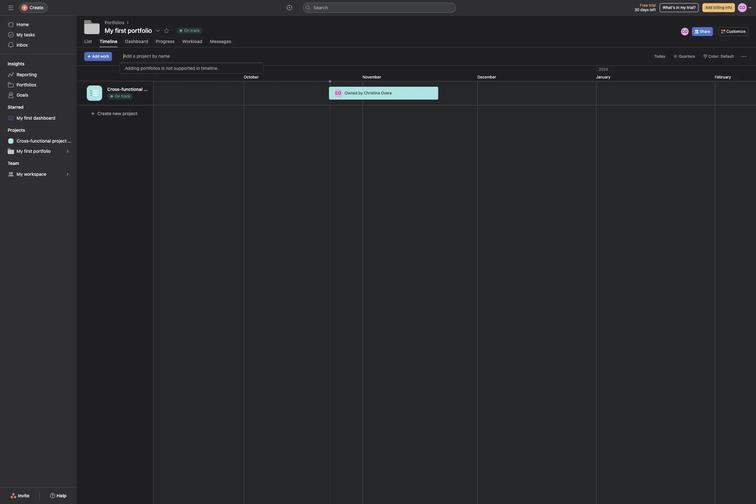 Task type: vqa. For each thing, say whether or not it's contained in the screenshot.
Starred at left
yes



Task type: locate. For each thing, give the bounding box(es) containing it.
0 horizontal spatial on
[[115, 94, 120, 99]]

0 horizontal spatial plan
[[68, 138, 77, 144]]

1 horizontal spatial cross-
[[107, 87, 122, 92]]

home
[[17, 22, 29, 27]]

create inside button
[[97, 111, 112, 116]]

0 horizontal spatial portfolios link
[[4, 80, 73, 90]]

first inside projects element
[[24, 149, 32, 154]]

1 vertical spatial cross-
[[17, 138, 30, 144]]

co left "share" button
[[683, 29, 688, 34]]

starred element
[[0, 102, 77, 125]]

create
[[30, 5, 43, 10], [97, 111, 112, 116]]

my inside 'link'
[[17, 172, 23, 177]]

messages
[[210, 39, 231, 44]]

show options image
[[155, 28, 160, 33]]

0 vertical spatial on track
[[184, 28, 200, 33]]

my first dashboard
[[17, 115, 55, 121]]

functional down september
[[122, 87, 143, 92]]

workload
[[182, 39, 202, 44]]

search list box
[[303, 3, 456, 13]]

add work button
[[84, 52, 112, 61]]

january
[[597, 75, 611, 80]]

invite button
[[6, 491, 34, 502]]

project right new at left
[[123, 111, 138, 116]]

1 vertical spatial first
[[24, 149, 32, 154]]

add
[[706, 5, 713, 10], [92, 54, 100, 59]]

add inside 'button'
[[706, 5, 713, 10]]

first left the dashboard
[[24, 115, 32, 121]]

2024 january
[[597, 67, 611, 80]]

track
[[191, 28, 200, 33], [121, 94, 130, 99]]

my tasks link
[[4, 30, 73, 40]]

2 vertical spatial project
[[52, 138, 67, 144]]

0 vertical spatial create
[[30, 5, 43, 10]]

today
[[655, 54, 666, 59]]

see details, my first portfolio image
[[66, 150, 70, 153]]

color: default button
[[701, 52, 738, 61]]

0 vertical spatial portfolios link
[[105, 19, 124, 26]]

december
[[478, 75, 497, 80]]

track up the 'create new project'
[[121, 94, 130, 99]]

in
[[677, 5, 680, 10]]

Add a project by name text field
[[120, 51, 174, 62]]

create new project button
[[87, 108, 142, 119]]

0 horizontal spatial project
[[52, 138, 67, 144]]

on up the 'create new project'
[[115, 94, 120, 99]]

create button
[[19, 3, 48, 13]]

1 vertical spatial on track
[[115, 94, 130, 99]]

october
[[244, 75, 259, 80]]

cross- down projects
[[17, 138, 30, 144]]

project
[[144, 87, 159, 92], [123, 111, 138, 116], [52, 138, 67, 144]]

my inside starred element
[[17, 115, 23, 121]]

1 vertical spatial portfolios link
[[4, 80, 73, 90]]

cross-functional project plan down september
[[107, 87, 169, 92]]

project inside button
[[123, 111, 138, 116]]

portfolios link down reporting
[[4, 80, 73, 90]]

1 horizontal spatial add
[[706, 5, 713, 10]]

first
[[24, 115, 32, 121], [24, 149, 32, 154]]

cross-functional project plan inside projects element
[[17, 138, 77, 144]]

first for portfolio
[[24, 149, 32, 154]]

0 horizontal spatial functional
[[30, 138, 51, 144]]

portfolios
[[105, 20, 124, 25], [17, 82, 36, 88]]

1 horizontal spatial co
[[683, 29, 688, 34]]

1 vertical spatial add
[[92, 54, 100, 59]]

project up the see details, my first portfolio image
[[52, 138, 67, 144]]

0 vertical spatial track
[[191, 28, 200, 33]]

0 horizontal spatial portfolios
[[17, 82, 36, 88]]

1 vertical spatial portfolios
[[17, 82, 36, 88]]

1 first from the top
[[24, 115, 32, 121]]

my tasks
[[17, 32, 35, 37]]

0 horizontal spatial create
[[30, 5, 43, 10]]

portfolios up my first portfolio
[[105, 20, 124, 25]]

1 horizontal spatial on
[[184, 28, 190, 33]]

insights element
[[0, 58, 77, 102]]

1 vertical spatial track
[[121, 94, 130, 99]]

my for my tasks
[[17, 32, 23, 37]]

days
[[641, 7, 649, 12]]

reporting
[[17, 72, 37, 77]]

my for my first dashboard
[[17, 115, 23, 121]]

home link
[[4, 19, 73, 30]]

default
[[721, 54, 735, 59]]

1 horizontal spatial on track
[[184, 28, 200, 33]]

workload link
[[182, 39, 202, 47]]

0 vertical spatial on
[[184, 28, 190, 33]]

1 vertical spatial plan
[[68, 138, 77, 144]]

my inside projects element
[[17, 149, 23, 154]]

add work
[[92, 54, 109, 59]]

add inside button
[[92, 54, 100, 59]]

my
[[681, 5, 687, 10]]

goals link
[[4, 90, 73, 100]]

owned
[[345, 91, 358, 96]]

1 horizontal spatial track
[[191, 28, 200, 33]]

create up home link
[[30, 5, 43, 10]]

0 horizontal spatial cross-functional project plan
[[17, 138, 77, 144]]

0 vertical spatial co
[[683, 29, 688, 34]]

project for cross-functional project plan link
[[52, 138, 67, 144]]

cross-functional project plan link
[[4, 136, 77, 146]]

0 horizontal spatial add
[[92, 54, 100, 59]]

2 first from the top
[[24, 149, 32, 154]]

add left work
[[92, 54, 100, 59]]

my left tasks
[[17, 32, 23, 37]]

cross- right list image
[[107, 87, 122, 92]]

first for dashboard
[[24, 115, 32, 121]]

co left owned
[[336, 91, 341, 96]]

global element
[[0, 16, 77, 54]]

1 vertical spatial cross-functional project plan
[[17, 138, 77, 144]]

1 horizontal spatial create
[[97, 111, 112, 116]]

track inside dropdown button
[[191, 28, 200, 33]]

cross-
[[107, 87, 122, 92], [17, 138, 30, 144]]

track up the workload
[[191, 28, 200, 33]]

dashboard
[[33, 115, 55, 121]]

functional up "portfolio"
[[30, 138, 51, 144]]

help
[[57, 494, 66, 499]]

0 horizontal spatial cross-
[[17, 138, 30, 144]]

cross-functional project plan
[[107, 87, 169, 92], [17, 138, 77, 144]]

my up "team"
[[17, 149, 23, 154]]

work
[[101, 54, 109, 59]]

add for add billing info
[[706, 5, 713, 10]]

project down september
[[144, 87, 159, 92]]

plan
[[160, 87, 169, 92], [68, 138, 77, 144]]

list
[[84, 39, 92, 44]]

1 horizontal spatial plan
[[160, 87, 169, 92]]

portfolios link
[[105, 19, 124, 26], [4, 80, 73, 90]]

0 vertical spatial first
[[24, 115, 32, 121]]

on track
[[184, 28, 200, 33], [115, 94, 130, 99]]

portfolios down reporting
[[17, 82, 36, 88]]

functional
[[122, 87, 143, 92], [30, 138, 51, 144]]

owned by christina overa
[[345, 91, 392, 96]]

1 vertical spatial functional
[[30, 138, 51, 144]]

0 horizontal spatial co
[[336, 91, 341, 96]]

0 vertical spatial add
[[706, 5, 713, 10]]

list link
[[84, 39, 92, 47]]

trial?
[[688, 5, 696, 10]]

my inside global element
[[17, 32, 23, 37]]

add left billing
[[706, 5, 713, 10]]

first left "portfolio"
[[24, 149, 32, 154]]

on track up the workload
[[184, 28, 200, 33]]

color:
[[709, 54, 720, 59]]

1 horizontal spatial portfolios
[[105, 20, 124, 25]]

on up the workload
[[184, 28, 190, 33]]

cross-functional project plan up "portfolio"
[[17, 138, 77, 144]]

1 vertical spatial project
[[123, 111, 138, 116]]

1 vertical spatial co
[[336, 91, 341, 96]]

on track up the 'create new project'
[[115, 94, 130, 99]]

0 horizontal spatial track
[[121, 94, 130, 99]]

on inside dropdown button
[[184, 28, 190, 33]]

my
[[105, 27, 114, 34], [17, 32, 23, 37], [17, 115, 23, 121], [17, 149, 23, 154], [17, 172, 23, 177]]

team
[[8, 161, 19, 166]]

1 vertical spatial create
[[97, 111, 112, 116]]

0 vertical spatial portfolios
[[105, 20, 124, 25]]

2 horizontal spatial project
[[144, 87, 159, 92]]

0 vertical spatial project
[[144, 87, 159, 92]]

august
[[10, 75, 23, 80]]

my down starred
[[17, 115, 23, 121]]

1 horizontal spatial functional
[[122, 87, 143, 92]]

create inside popup button
[[30, 5, 43, 10]]

create left new at left
[[97, 111, 112, 116]]

my up timeline
[[105, 27, 114, 34]]

free trial 30 days left
[[635, 3, 657, 12]]

my workspace link
[[4, 169, 73, 180]]

2024
[[599, 67, 609, 72]]

my for my workspace
[[17, 172, 23, 177]]

my down "team"
[[17, 172, 23, 177]]

search
[[314, 5, 328, 10]]

what's in my trial?
[[663, 5, 696, 10]]

1 horizontal spatial project
[[123, 111, 138, 116]]

november
[[363, 75, 381, 80]]

portfolios link up my first portfolio
[[105, 19, 124, 26]]

0 vertical spatial cross-functional project plan
[[107, 87, 169, 92]]

first inside starred element
[[24, 115, 32, 121]]

add to starred image
[[164, 28, 169, 33]]

history image
[[287, 5, 292, 10]]

left
[[651, 7, 657, 12]]



Task type: describe. For each thing, give the bounding box(es) containing it.
0 vertical spatial functional
[[122, 87, 143, 92]]

first portfolio
[[115, 27, 152, 34]]

plan inside projects element
[[68, 138, 77, 144]]

insights
[[8, 61, 24, 66]]

trial
[[650, 3, 657, 8]]

timeline
[[100, 39, 118, 44]]

goals
[[17, 92, 28, 98]]

add for add work
[[92, 54, 100, 59]]

quarters button
[[672, 52, 699, 61]]

billing
[[714, 5, 725, 10]]

invite
[[18, 494, 29, 499]]

add billing info button
[[703, 3, 736, 12]]

starred button
[[0, 104, 23, 111]]

list image
[[91, 89, 98, 97]]

progress
[[156, 39, 175, 44]]

portfolios inside insights element
[[17, 82, 36, 88]]

portfolio
[[33, 149, 51, 154]]

overa
[[381, 91, 392, 96]]

1 vertical spatial on
[[115, 94, 120, 99]]

projects
[[8, 127, 25, 133]]

my first portfolio
[[17, 149, 51, 154]]

hide sidebar image
[[8, 5, 13, 10]]

customize button
[[719, 27, 749, 36]]

see details, my workspace image
[[66, 173, 70, 176]]

my workspace
[[17, 172, 46, 177]]

1 horizontal spatial portfolios link
[[105, 19, 124, 26]]

info
[[726, 5, 733, 10]]

share button
[[693, 27, 714, 36]]

today button
[[652, 52, 669, 61]]

insights button
[[0, 61, 24, 67]]

my first dashboard link
[[4, 113, 73, 123]]

messages link
[[210, 39, 231, 47]]

project for create new project button at the top of the page
[[123, 111, 138, 116]]

team button
[[0, 160, 19, 167]]

1 horizontal spatial cross-functional project plan
[[107, 87, 169, 92]]

search button
[[303, 3, 456, 13]]

starred
[[8, 104, 23, 110]]

my for my first portfolio
[[105, 27, 114, 34]]

0 horizontal spatial on track
[[115, 94, 130, 99]]

my first portfolio
[[105, 27, 152, 34]]

create new project
[[97, 111, 138, 116]]

help button
[[46, 491, 71, 502]]

share
[[701, 29, 711, 34]]

add billing info
[[706, 5, 733, 10]]

more actions image
[[742, 54, 747, 59]]

30
[[635, 7, 640, 12]]

teams element
[[0, 158, 77, 181]]

functional inside projects element
[[30, 138, 51, 144]]

my for my first portfolio
[[17, 149, 23, 154]]

cross- inside projects element
[[17, 138, 30, 144]]

on track inside dropdown button
[[184, 28, 200, 33]]

color: default
[[709, 54, 735, 59]]

projects element
[[0, 125, 77, 158]]

reporting link
[[4, 70, 73, 80]]

my first portfolio link
[[4, 146, 73, 157]]

what's in my trial? button
[[660, 3, 699, 12]]

create for create
[[30, 5, 43, 10]]

september
[[129, 75, 149, 80]]

dashboard link
[[125, 39, 148, 47]]

quarters
[[680, 54, 696, 59]]

february
[[716, 75, 732, 80]]

0 vertical spatial cross-
[[107, 87, 122, 92]]

christina
[[364, 91, 380, 96]]

dashboard
[[125, 39, 148, 44]]

0 vertical spatial plan
[[160, 87, 169, 92]]

by
[[359, 91, 363, 96]]

new
[[113, 111, 121, 116]]

free
[[641, 3, 649, 8]]

progress link
[[156, 39, 175, 47]]

what's
[[663, 5, 676, 10]]

workspace
[[24, 172, 46, 177]]

tasks
[[24, 32, 35, 37]]

inbox link
[[4, 40, 73, 50]]

timeline link
[[100, 39, 118, 47]]

customize
[[727, 29, 746, 34]]

inbox
[[17, 42, 28, 48]]

create for create new project
[[97, 111, 112, 116]]

projects button
[[0, 127, 25, 134]]

on track button
[[174, 26, 205, 35]]



